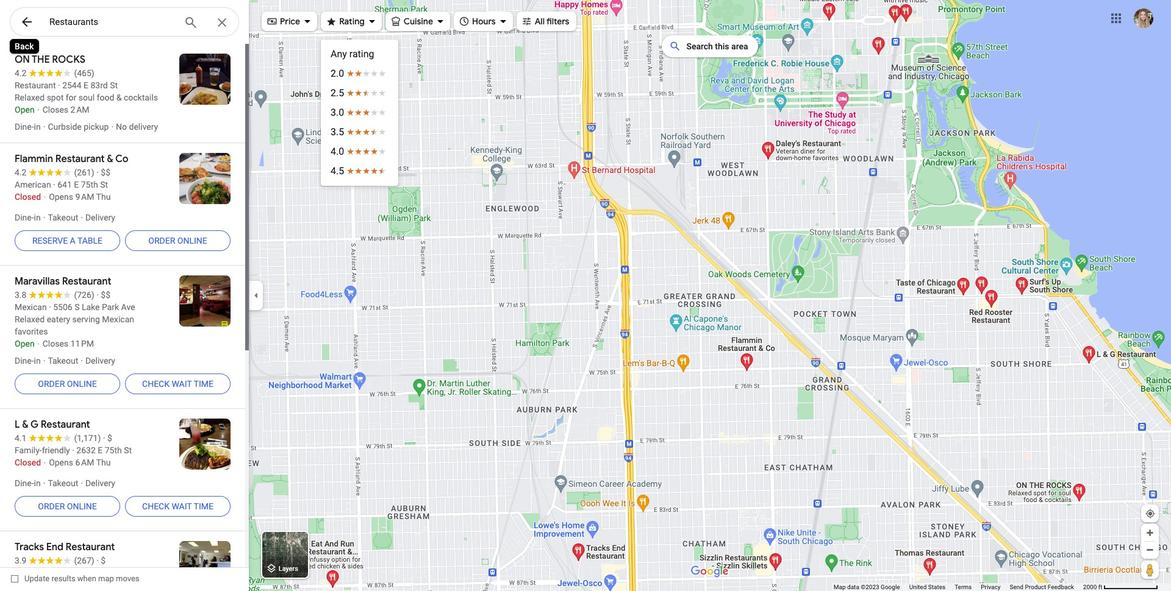 Task type: locate. For each thing, give the bounding box(es) containing it.
2 time from the top
[[194, 502, 214, 512]]

2 vertical spatial online
[[67, 502, 97, 512]]

1 check wait time from the top
[[142, 380, 214, 389]]

check
[[142, 380, 170, 389], [142, 502, 170, 512]]

1 vertical spatial order online
[[38, 380, 97, 389]]

1 wait from the top
[[172, 380, 192, 389]]

2 check wait time from the top
[[142, 502, 214, 512]]

3.0
[[331, 107, 344, 118]]

2 vertical spatial order
[[38, 502, 65, 512]]

1 vertical spatial check
[[142, 502, 170, 512]]

order for middle order online link
[[38, 380, 65, 389]]

1 vertical spatial online
[[67, 380, 97, 389]]

0 vertical spatial online
[[177, 236, 207, 246]]

online
[[177, 236, 207, 246], [67, 380, 97, 389], [67, 502, 97, 512]]

None field
[[49, 15, 174, 29]]

footer containing map data ©2023 google
[[834, 584, 1084, 592]]

4.0 stars element
[[331, 145, 389, 159]]

2 vertical spatial order online link
[[15, 492, 120, 522]]

 rating
[[326, 14, 365, 28]]

footer
[[834, 584, 1084, 592]]

2 vertical spatial order online
[[38, 502, 97, 512]]

order
[[148, 236, 175, 246], [38, 380, 65, 389], [38, 502, 65, 512]]

2 check wait time link from the top
[[125, 492, 231, 522]]

moves
[[116, 575, 139, 584]]

check for middle order online link check wait time link
[[142, 380, 170, 389]]

check for check wait time link corresponding to the bottom order online link
[[142, 502, 170, 512]]

2000
[[1084, 585, 1097, 591]]

0 vertical spatial check wait time
[[142, 380, 214, 389]]

1 vertical spatial time
[[194, 502, 214, 512]]

wait for the bottom order online link
[[172, 502, 192, 512]]

order online for the bottom order online link
[[38, 502, 97, 512]]

1 time from the top
[[194, 380, 214, 389]]

filters
[[547, 16, 570, 27]]

0 vertical spatial order online
[[148, 236, 207, 246]]

0 vertical spatial time
[[194, 380, 214, 389]]

zoom out image
[[1146, 546, 1155, 555]]

1 vertical spatial check wait time
[[142, 502, 214, 512]]

check wait time link for middle order online link
[[125, 370, 231, 399]]

4.0
[[331, 146, 344, 157]]

check wait time link
[[125, 370, 231, 399], [125, 492, 231, 522]]

1 check from the top
[[142, 380, 170, 389]]

when
[[77, 575, 96, 584]]

collapse side panel image
[[250, 289, 263, 303]]

reserve a table link
[[15, 226, 120, 256]]

1 vertical spatial order
[[38, 380, 65, 389]]

1 vertical spatial check wait time link
[[125, 492, 231, 522]]

results
[[52, 575, 75, 584]]

google maps element
[[0, 0, 1171, 592]]

Update results when map moves checkbox
[[11, 572, 139, 587]]

google account: michelle dermenjian  
(michelle.dermenjian@adept.ai) image
[[1134, 8, 1154, 28]]

product
[[1025, 585, 1047, 591]]

any
[[331, 48, 347, 60]]

2 wait from the top
[[172, 502, 192, 512]]

1 vertical spatial order online link
[[15, 370, 120, 399]]

1 vertical spatial wait
[[172, 502, 192, 512]]

3.5 stars element
[[331, 125, 389, 140]]

time
[[194, 380, 214, 389], [194, 502, 214, 512]]

0 vertical spatial wait
[[172, 380, 192, 389]]

check wait time
[[142, 380, 214, 389], [142, 502, 214, 512]]

order online
[[148, 236, 207, 246], [38, 380, 97, 389], [38, 502, 97, 512]]

search this area button
[[662, 35, 758, 57]]

time for the bottom order online link
[[194, 502, 214, 512]]

footer inside the google maps element
[[834, 584, 1084, 592]]

0 vertical spatial order online link
[[125, 226, 231, 256]]

order for the bottom order online link
[[38, 502, 65, 512]]

data
[[848, 585, 860, 591]]

0 vertical spatial check
[[142, 380, 170, 389]]

wait
[[172, 380, 192, 389], [172, 502, 192, 512]]

3.0 stars element
[[331, 106, 389, 120]]

0 vertical spatial order
[[148, 236, 175, 246]]

rating menu
[[321, 40, 399, 186]]

search this area
[[687, 41, 748, 51]]

check wait time for check wait time link corresponding to the bottom order online link
[[142, 502, 214, 512]]

privacy button
[[981, 584, 1001, 592]]

cuisine
[[404, 16, 433, 27]]

 button
[[10, 7, 44, 39]]

show your location image
[[1145, 509, 1156, 520]]

1 check wait time link from the top
[[125, 370, 231, 399]]

 all filters
[[521, 14, 570, 28]]

2 check from the top
[[142, 502, 170, 512]]

0 vertical spatial check wait time link
[[125, 370, 231, 399]]

united
[[910, 585, 927, 591]]

this
[[715, 41, 729, 51]]

terms button
[[955, 584, 972, 592]]

2.5 stars element
[[331, 86, 389, 101]]

search
[[687, 41, 713, 51]]

order online link
[[125, 226, 231, 256], [15, 370, 120, 399], [15, 492, 120, 522]]

zoom in image
[[1146, 529, 1155, 538]]

map
[[98, 575, 114, 584]]



Task type: vqa. For each thing, say whether or not it's contained in the screenshot.
the left to
no



Task type: describe. For each thing, give the bounding box(es) containing it.
wait for middle order online link
[[172, 380, 192, 389]]

states
[[928, 585, 946, 591]]

3.5
[[331, 126, 344, 138]]

2000 ft
[[1084, 585, 1103, 591]]

reserve
[[32, 236, 68, 246]]

2000 ft button
[[1084, 585, 1159, 591]]

4.5 stars element
[[331, 164, 389, 179]]

results for restaurants feed
[[0, 44, 249, 592]]

reserve a table
[[32, 236, 103, 246]]

send
[[1010, 585, 1024, 591]]

2.0 stars element
[[331, 67, 389, 81]]

send product feedback button
[[1010, 584, 1074, 592]]

google
[[881, 585, 900, 591]]

table
[[77, 236, 103, 246]]

update
[[24, 575, 50, 584]]

map data ©2023 google
[[834, 585, 900, 591]]

cuisine button
[[385, 8, 450, 35]]

hours
[[472, 16, 496, 27]]

terms
[[955, 585, 972, 591]]

privacy
[[981, 585, 1001, 591]]

ft
[[1099, 585, 1103, 591]]

feedback
[[1048, 585, 1074, 591]]

rating
[[349, 48, 374, 60]]

update results when map moves
[[24, 575, 139, 584]]

a
[[70, 236, 75, 246]]

Restaurants field
[[10, 7, 239, 37]]

area
[[732, 41, 748, 51]]

united states button
[[910, 584, 946, 592]]

order online for order online link to the top
[[148, 236, 207, 246]]

price
[[280, 16, 300, 27]]

map
[[834, 585, 846, 591]]

check wait time for middle order online link check wait time link
[[142, 380, 214, 389]]

 hours
[[459, 14, 496, 28]]

4.5
[[331, 165, 344, 177]]

show street view coverage image
[[1142, 561, 1159, 580]]

any rating
[[331, 48, 374, 60]]

time for middle order online link
[[194, 380, 214, 389]]

check wait time link for the bottom order online link
[[125, 492, 231, 522]]

2.5
[[331, 87, 344, 99]]

online for order online link to the top
[[177, 236, 207, 246]]

order for order online link to the top
[[148, 236, 175, 246]]


[[326, 14, 337, 28]]

©2023
[[861, 585, 880, 591]]

order online for middle order online link
[[38, 380, 97, 389]]


[[521, 14, 532, 28]]

2.0
[[331, 68, 344, 79]]

price button
[[262, 8, 317, 35]]

rating
[[339, 16, 365, 27]]

layers
[[279, 566, 298, 574]]

online for the bottom order online link
[[67, 502, 97, 512]]

send product feedback
[[1010, 585, 1074, 591]]

all
[[535, 16, 545, 27]]

 search field
[[10, 7, 239, 39]]

united states
[[910, 585, 946, 591]]

online for middle order online link
[[67, 380, 97, 389]]

none field inside restaurants field
[[49, 15, 174, 29]]


[[20, 13, 34, 31]]


[[459, 14, 470, 28]]



